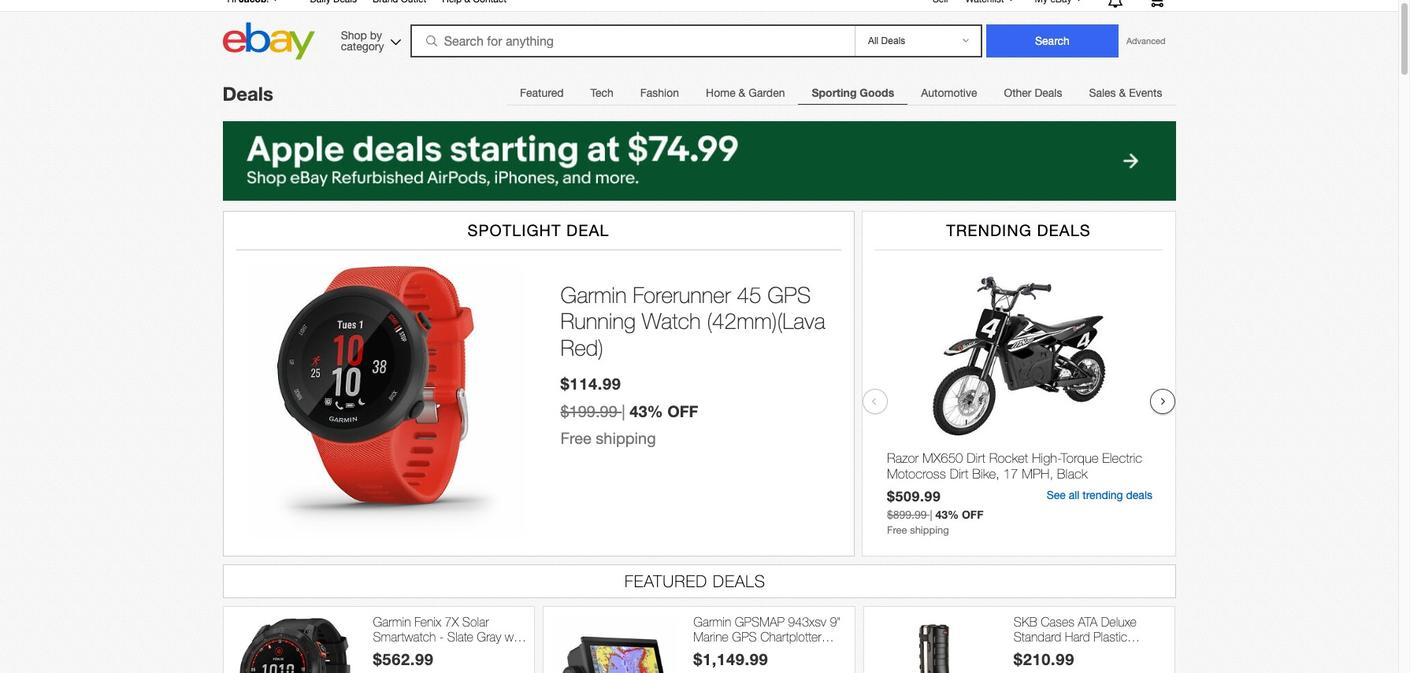 Task type: vqa. For each thing, say whether or not it's contained in the screenshot.
the bottom the |
yes



Task type: describe. For each thing, give the bounding box(es) containing it.
slate
[[447, 630, 473, 644]]

motocross
[[887, 466, 946, 482]]

trending deals
[[946, 221, 1091, 239]]

garmin for marine
[[693, 615, 731, 629]]

none submit inside shop by category banner
[[986, 24, 1119, 58]]

torque
[[1061, 450, 1098, 466]]

account navigation
[[219, 0, 1176, 12]]

43% for $199.99 | 43% off
[[630, 401, 663, 420]]

advanced
[[1126, 36, 1165, 46]]

gpsmap
[[735, 615, 785, 629]]

skb cases ata deluxe standard hard plastic storage wheeled golf bag travel case link
[[1014, 615, 1167, 674]]

red)
[[560, 335, 603, 361]]

featured link
[[506, 77, 577, 109]]

-
[[439, 630, 444, 644]]

smartwatch
[[373, 630, 436, 644]]

$509.99
[[887, 488, 941, 505]]

deals for featured deals
[[713, 572, 766, 591]]

Search for anything text field
[[413, 26, 851, 56]]

other
[[1004, 87, 1032, 99]]

943xsv
[[788, 615, 826, 629]]

shop
[[341, 29, 367, 41]]

travel
[[1014, 660, 1043, 674]]

0 horizontal spatial free
[[560, 429, 591, 447]]

sales & events link
[[1076, 77, 1176, 109]]

electric
[[1102, 450, 1142, 466]]

razor mx650 dirt rocket high-torque electric motocross dirt bike, 17 mph, black
[[887, 450, 1142, 482]]

apple deals starting at $74.99 shop ebay refurbished airpods, iphones, and more. image
[[223, 121, 1176, 201]]

$562.99
[[373, 650, 434, 669]]

7x
[[445, 615, 459, 629]]

0 vertical spatial dirt
[[966, 450, 985, 466]]

$899.99
[[887, 509, 926, 521]]

mx650
[[922, 450, 963, 466]]

storage
[[1014, 645, 1054, 659]]

watchlist image
[[1007, 0, 1014, 1]]

featured for featured deals
[[625, 572, 708, 591]]

hard
[[1065, 630, 1090, 644]]

garmin fenix 7x solar smartwatch - slate gray with black band link
[[373, 615, 526, 659]]

sporting goods link
[[798, 77, 908, 109]]

shipping inside $899.99 | 43% off free shipping
[[910, 525, 949, 536]]

$114.99
[[560, 374, 621, 393]]

ata
[[1078, 615, 1097, 629]]

garden
[[749, 87, 785, 99]]

garmin forerunner 45 gps running watch (42mm)(lava red) link
[[560, 282, 838, 361]]

automotive link
[[908, 77, 991, 109]]

03
[[797, 645, 812, 659]]

home
[[706, 87, 735, 99]]

featured for featured
[[520, 87, 564, 99]]

$899.99 | 43% off free shipping
[[887, 508, 983, 536]]

all
[[1068, 489, 1079, 502]]

sales
[[1089, 87, 1116, 99]]

razor mx650 dirt rocket high-torque electric motocross dirt bike, 17 mph, black link
[[887, 450, 1152, 486]]

spotlight
[[468, 221, 561, 239]]

garmin for smartwatch
[[373, 615, 411, 629]]

see all trending deals link
[[1046, 489, 1152, 502]]

see
[[1046, 489, 1065, 502]]

garmin fenix 7x solar smartwatch - slate gray with black band
[[373, 615, 526, 659]]

case
[[1046, 660, 1074, 674]]

razor
[[887, 450, 918, 466]]

home & garden
[[706, 87, 785, 99]]

$199.99 | 43% off
[[560, 401, 698, 420]]

fenix
[[414, 615, 441, 629]]

my ebay image
[[1075, 0, 1082, 1]]

standard
[[1014, 630, 1061, 644]]

plastic
[[1093, 630, 1127, 644]]

fashion
[[640, 87, 679, 99]]

watch
[[642, 308, 701, 334]]

$210.99
[[1014, 650, 1074, 669]]

home & garden link
[[692, 77, 798, 109]]

deals for trending deals
[[1037, 221, 1091, 239]]

spotlight deal
[[468, 221, 609, 239]]

trending
[[946, 221, 1032, 239]]

skb
[[1014, 615, 1037, 629]]

43% for $899.99 | 43% off free shipping
[[935, 508, 958, 521]]

fashion link
[[627, 77, 692, 109]]

garmin forerunner 45 gps running watch (42mm)(lava red)
[[560, 282, 825, 361]]

band
[[405, 645, 433, 659]]



Task type: locate. For each thing, give the bounding box(es) containing it.
see all trending deals
[[1046, 489, 1152, 502]]

1 horizontal spatial free
[[887, 525, 907, 536]]

& right home
[[739, 87, 745, 99]]

by
[[370, 29, 382, 41]]

0 vertical spatial free
[[560, 429, 591, 447]]

gps inside 'garmin gpsmap 943xsv 9" marine gps chartplotter device 010-02366-03'
[[732, 630, 757, 644]]

high-
[[1032, 450, 1061, 466]]

garmin gpsmap 943xsv 9" marine gps chartplotter device 010-02366-03
[[693, 615, 841, 659]]

sporting goods menu bar
[[506, 76, 1176, 109]]

featured inside featured link
[[520, 87, 564, 99]]

rocket
[[989, 450, 1028, 466]]

0 vertical spatial 43%
[[630, 401, 663, 420]]

dirt up 'bike,'
[[966, 450, 985, 466]]

sporting
[[812, 86, 857, 99]]

& inside sales & events link
[[1119, 87, 1126, 99]]

| for $199.99 | 43% off
[[622, 402, 625, 420]]

black down torque
[[1057, 466, 1087, 482]]

cases
[[1041, 615, 1074, 629]]

0 vertical spatial gps
[[768, 282, 811, 308]]

1 vertical spatial gps
[[732, 630, 757, 644]]

0 vertical spatial featured
[[520, 87, 564, 99]]

tech
[[590, 87, 613, 99]]

events
[[1129, 87, 1162, 99]]

featured
[[520, 87, 564, 99], [625, 572, 708, 591]]

1 vertical spatial |
[[930, 509, 932, 521]]

None submit
[[986, 24, 1119, 58]]

device
[[693, 645, 729, 659]]

0 horizontal spatial |
[[622, 402, 625, 420]]

17
[[1003, 466, 1018, 482]]

43% down $509.99 at the bottom right of the page
[[935, 508, 958, 521]]

deluxe
[[1101, 615, 1137, 629]]

deals for other deals
[[1035, 87, 1062, 99]]

deals
[[1126, 489, 1152, 502]]

& for sales
[[1119, 87, 1126, 99]]

black down smartwatch
[[373, 645, 402, 659]]

shop by category banner
[[219, 0, 1176, 64]]

featured left tech
[[520, 87, 564, 99]]

1 vertical spatial free
[[887, 525, 907, 536]]

garmin up marine
[[693, 615, 731, 629]]

| up free shipping
[[622, 402, 625, 420]]

garmin inside garmin forerunner 45 gps running watch (42mm)(lava red)
[[560, 282, 627, 308]]

other deals link
[[991, 77, 1076, 109]]

sporting goods
[[812, 86, 894, 99]]

featured up marine
[[625, 572, 708, 591]]

tech link
[[577, 77, 627, 109]]

goods
[[860, 86, 894, 99]]

gps up "010-"
[[732, 630, 757, 644]]

gray
[[477, 630, 501, 644]]

shop by category button
[[334, 22, 405, 56]]

garmin inside 'garmin gpsmap 943xsv 9" marine gps chartplotter device 010-02366-03'
[[693, 615, 731, 629]]

free down $199.99
[[560, 429, 591, 447]]

off
[[667, 401, 698, 420], [961, 508, 983, 521]]

deals link
[[223, 83, 273, 105]]

shipping down "$199.99 | 43% off"
[[596, 429, 656, 447]]

black inside razor mx650 dirt rocket high-torque electric motocross dirt bike, 17 mph, black
[[1057, 466, 1087, 482]]

black inside garmin fenix 7x solar smartwatch - slate gray with black band
[[373, 645, 402, 659]]

1 vertical spatial off
[[961, 508, 983, 521]]

1 horizontal spatial garmin
[[560, 282, 627, 308]]

gps
[[768, 282, 811, 308], [732, 630, 757, 644]]

0 vertical spatial off
[[667, 401, 698, 420]]

1 horizontal spatial gps
[[768, 282, 811, 308]]

deals inside the sporting goods menu bar
[[1035, 87, 1062, 99]]

wheeled
[[1058, 645, 1104, 659]]

43% up free shipping
[[630, 401, 663, 420]]

& inside home & garden link
[[739, 87, 745, 99]]

$199.99
[[560, 402, 617, 420]]

your shopping cart contains 1 item image
[[1147, 0, 1165, 7]]

1 horizontal spatial featured
[[625, 572, 708, 591]]

1 horizontal spatial black
[[1057, 466, 1087, 482]]

|
[[622, 402, 625, 420], [930, 509, 932, 521]]

garmin up running
[[560, 282, 627, 308]]

free shipping
[[560, 429, 656, 447]]

running
[[560, 308, 636, 334]]

gps inside garmin forerunner 45 gps running watch (42mm)(lava red)
[[768, 282, 811, 308]]

garmin up smartwatch
[[373, 615, 411, 629]]

2 & from the left
[[1119, 87, 1126, 99]]

1 horizontal spatial 43%
[[935, 508, 958, 521]]

with
[[505, 630, 526, 644]]

shop by category
[[341, 29, 384, 52]]

off inside $899.99 | 43% off free shipping
[[961, 508, 983, 521]]

category
[[341, 40, 384, 52]]

free
[[560, 429, 591, 447], [887, 525, 907, 536]]

garmin inside garmin fenix 7x solar smartwatch - slate gray with black band
[[373, 615, 411, 629]]

0 horizontal spatial &
[[739, 87, 745, 99]]

shipping
[[596, 429, 656, 447], [910, 525, 949, 536]]

| inside $899.99 | 43% off free shipping
[[930, 509, 932, 521]]

forerunner
[[633, 282, 731, 308]]

0 vertical spatial |
[[622, 402, 625, 420]]

2 horizontal spatial garmin
[[693, 615, 731, 629]]

& for home
[[739, 87, 745, 99]]

1 vertical spatial featured
[[625, 572, 708, 591]]

1 vertical spatial dirt
[[949, 466, 968, 482]]

garmin
[[560, 282, 627, 308], [373, 615, 411, 629], [693, 615, 731, 629]]

0 horizontal spatial gps
[[732, 630, 757, 644]]

advanced link
[[1119, 25, 1173, 57]]

1 horizontal spatial shipping
[[910, 525, 949, 536]]

other deals
[[1004, 87, 1062, 99]]

010-
[[733, 645, 758, 659]]

chartplotter
[[760, 630, 821, 644]]

0 horizontal spatial shipping
[[596, 429, 656, 447]]

1 vertical spatial 43%
[[935, 508, 958, 521]]

off for $899.99 | 43% off free shipping
[[961, 508, 983, 521]]

bike,
[[972, 466, 999, 482]]

free inside $899.99 | 43% off free shipping
[[887, 525, 907, 536]]

black
[[1057, 466, 1087, 482], [373, 645, 402, 659]]

| right $899.99
[[930, 509, 932, 521]]

43%
[[630, 401, 663, 420], [935, 508, 958, 521]]

garmin gpsmap 943xsv 9" marine gps chartplotter device 010-02366-03 link
[[693, 615, 847, 659]]

garmin for running
[[560, 282, 627, 308]]

off for $199.99 | 43% off
[[667, 401, 698, 420]]

solar
[[462, 615, 489, 629]]

45
[[737, 282, 761, 308]]

bag
[[1133, 645, 1154, 659]]

1 vertical spatial black
[[373, 645, 402, 659]]

mph,
[[1021, 466, 1053, 482]]

0 horizontal spatial black
[[373, 645, 402, 659]]

1 vertical spatial shipping
[[910, 525, 949, 536]]

9"
[[830, 615, 841, 629]]

trending
[[1082, 489, 1123, 502]]

0 horizontal spatial off
[[667, 401, 698, 420]]

0 horizontal spatial garmin
[[373, 615, 411, 629]]

0 horizontal spatial 43%
[[630, 401, 663, 420]]

(42mm)(lava
[[707, 308, 825, 334]]

dirt down mx650
[[949, 466, 968, 482]]

| inside "$199.99 | 43% off"
[[622, 402, 625, 420]]

skb cases ata deluxe standard hard plastic storage wheeled golf bag travel case
[[1014, 615, 1154, 674]]

1 horizontal spatial &
[[1119, 87, 1126, 99]]

0 vertical spatial shipping
[[596, 429, 656, 447]]

& right sales
[[1119, 87, 1126, 99]]

0 vertical spatial black
[[1057, 466, 1087, 482]]

free down $899.99
[[887, 525, 907, 536]]

&
[[739, 87, 745, 99], [1119, 87, 1126, 99]]

1 horizontal spatial off
[[961, 508, 983, 521]]

1 horizontal spatial |
[[930, 509, 932, 521]]

02366-
[[758, 645, 798, 659]]

| for $899.99 | 43% off free shipping
[[930, 509, 932, 521]]

sporting goods tab list
[[506, 76, 1176, 109]]

shipping down $899.99
[[910, 525, 949, 536]]

deal
[[566, 221, 609, 239]]

$1,149.99
[[693, 650, 768, 669]]

43% inside $899.99 | 43% off free shipping
[[935, 508, 958, 521]]

sales & events
[[1089, 87, 1162, 99]]

gps up (42mm)(lava
[[768, 282, 811, 308]]

1 & from the left
[[739, 87, 745, 99]]

0 horizontal spatial featured
[[520, 87, 564, 99]]

marine
[[693, 630, 729, 644]]

featured deals
[[625, 572, 766, 591]]



